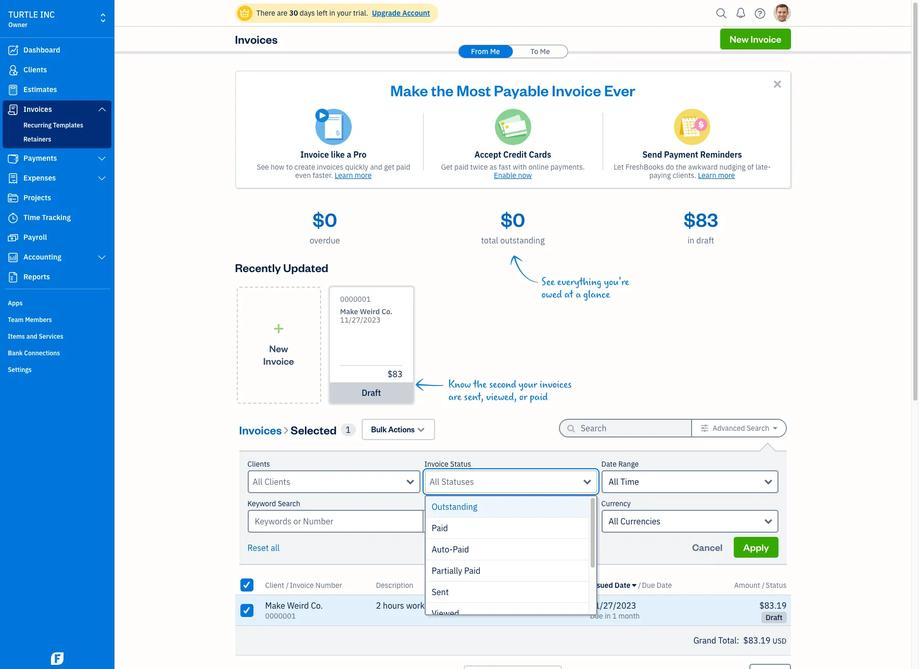 Task type: vqa. For each thing, say whether or not it's contained in the screenshot.
third chevron large down image from the top
yes



Task type: locate. For each thing, give the bounding box(es) containing it.
1 horizontal spatial see
[[542, 276, 555, 288]]

1 inside the 11/27/2023 due in 1 month
[[613, 612, 617, 621]]

11/27/2023 due in 1 month
[[590, 601, 640, 621]]

settings link
[[3, 362, 111, 377]]

search left caretdown image
[[747, 424, 770, 433]]

the for make the most payable invoice ever
[[431, 80, 454, 100]]

as
[[490, 162, 497, 172]]

recently updated
[[235, 260, 328, 275]]

1 horizontal spatial co.
[[382, 307, 393, 317]]

0 vertical spatial 11/27/2023
[[340, 316, 381, 325]]

date right caretdown icon
[[657, 581, 672, 590]]

to me link
[[513, 45, 568, 58]]

close image
[[772, 78, 784, 90]]

members
[[25, 316, 52, 324]]

1 check image from the top
[[242, 580, 252, 590]]

0 vertical spatial search
[[747, 424, 770, 433]]

viewed,
[[486, 392, 517, 404]]

0 vertical spatial check image
[[242, 580, 252, 590]]

invoice right client link
[[290, 581, 314, 590]]

3 / from the left
[[762, 581, 765, 590]]

estimate image
[[7, 85, 19, 95]]

1 horizontal spatial new
[[730, 33, 749, 45]]

expenses link
[[3, 169, 111, 188]]

1 horizontal spatial paid
[[455, 162, 469, 172]]

0 horizontal spatial learn
[[335, 171, 353, 180]]

list box
[[426, 497, 596, 625]]

0 vertical spatial new invoice
[[730, 33, 782, 45]]

status up $83.19 draft
[[766, 581, 787, 590]]

1 horizontal spatial more
[[718, 171, 735, 180]]

recurring templates
[[23, 121, 83, 129]]

viewed option
[[426, 603, 589, 625]]

check image left client
[[242, 580, 252, 590]]

new invoice link for know the second your invoices are sent, viewed, or paid
[[237, 287, 321, 404]]

are inside know the second your invoices are sent, viewed, or paid
[[449, 392, 462, 404]]

0000001 inside 0000001 make weird co. 11/27/2023
[[340, 295, 371, 304]]

chevron large down image inside payments link
[[97, 155, 107, 163]]

1 horizontal spatial status
[[766, 581, 787, 590]]

a right at
[[576, 289, 581, 301]]

$83 for $83 in draft
[[684, 207, 718, 232]]

2 horizontal spatial make
[[391, 80, 428, 100]]

updated
[[283, 260, 328, 275]]

your left the trial.
[[337, 8, 352, 18]]

1 vertical spatial status
[[766, 581, 787, 590]]

partially paid
[[432, 566, 481, 576]]

/ for amount
[[762, 581, 765, 590]]

number
[[316, 581, 342, 590]]

learn more
[[335, 171, 372, 180], [698, 171, 735, 180]]

do
[[666, 162, 674, 172]]

in inside $83 in draft
[[688, 235, 695, 246]]

$83.19 down the status link
[[760, 601, 787, 611]]

0 vertical spatial and
[[370, 162, 383, 172]]

clients up the estimates
[[23, 65, 47, 74]]

chevron large down image up recurring templates link
[[97, 105, 107, 114]]

1 vertical spatial weird
[[287, 601, 309, 611]]

1 vertical spatial and
[[26, 333, 37, 341]]

1 vertical spatial chevron large down image
[[97, 254, 107, 262]]

1 vertical spatial chevron large down image
[[97, 155, 107, 163]]

me right to
[[540, 47, 550, 56]]

2 vertical spatial paid
[[464, 566, 481, 576]]

learn more for a
[[335, 171, 372, 180]]

0 vertical spatial see
[[257, 162, 269, 172]]

status up outstanding
[[450, 460, 471, 469]]

0 horizontal spatial see
[[257, 162, 269, 172]]

1 vertical spatial see
[[542, 276, 555, 288]]

0 vertical spatial invoices
[[317, 162, 344, 172]]

more
[[355, 171, 372, 180], [718, 171, 735, 180]]

0 vertical spatial clients
[[23, 65, 47, 74]]

invoice
[[751, 33, 782, 45], [552, 80, 601, 100], [301, 149, 329, 160], [263, 355, 294, 367], [425, 460, 449, 469], [290, 581, 314, 590]]

2 horizontal spatial /
[[762, 581, 765, 590]]

payments link
[[3, 149, 111, 168]]

now
[[518, 171, 532, 180]]

team members link
[[3, 312, 111, 327]]

0 horizontal spatial learn more
[[335, 171, 372, 180]]

learn right faster.
[[335, 171, 353, 180]]

0 horizontal spatial due
[[590, 612, 603, 621]]

dashboard link
[[3, 41, 111, 60]]

accept credit cards get paid twice as fast with online payments. enable now
[[441, 149, 585, 180]]

date left caretdown icon
[[615, 581, 631, 590]]

weird inside 0000001 make weird co. 11/27/2023
[[360, 307, 380, 317]]

me right from
[[490, 47, 500, 56]]

learn more down the reminders
[[698, 171, 735, 180]]

1 horizontal spatial $0
[[501, 207, 525, 232]]

new invoice down plus image
[[263, 342, 294, 367]]

there
[[256, 8, 275, 18]]

the up sent,
[[474, 379, 487, 391]]

0 vertical spatial make
[[391, 80, 428, 100]]

1 horizontal spatial invoices
[[540, 379, 572, 391]]

see up owed
[[542, 276, 555, 288]]

0 horizontal spatial clients
[[23, 65, 47, 74]]

2 learn more from the left
[[698, 171, 735, 180]]

$83
[[684, 207, 718, 232], [388, 369, 403, 380]]

$0 inside $0 total outstanding
[[501, 207, 525, 232]]

and right 'items' on the left of page
[[26, 333, 37, 341]]

1 vertical spatial $83.19
[[744, 636, 771, 646]]

/ right caretdown icon
[[638, 581, 641, 590]]

freshbooks image
[[49, 653, 66, 665]]

chevron large down image
[[97, 174, 107, 183], [97, 254, 107, 262]]

all for all time
[[609, 477, 619, 487]]

1 vertical spatial $83
[[388, 369, 403, 380]]

invoice like a pro image
[[315, 109, 352, 145]]

send payment reminders image
[[674, 109, 711, 145]]

1 horizontal spatial me
[[540, 47, 550, 56]]

1 chevron large down image from the top
[[97, 174, 107, 183]]

paid inside partially paid option
[[464, 566, 481, 576]]

currency
[[602, 499, 631, 509]]

project image
[[7, 193, 19, 204]]

new invoice down go to help "image"
[[730, 33, 782, 45]]

1 horizontal spatial /
[[638, 581, 641, 590]]

chart image
[[7, 253, 19, 263]]

2 chevron large down image from the top
[[97, 254, 107, 262]]

list box containing outstanding
[[426, 497, 596, 625]]

chevron large down image down retainers "link"
[[97, 155, 107, 163]]

total
[[481, 235, 498, 246]]

plus image
[[273, 324, 285, 334]]

hours
[[383, 601, 404, 611]]

auto-paid
[[432, 545, 469, 555]]

weird inside make weird co. 0000001
[[287, 601, 309, 611]]

currencies
[[621, 516, 661, 527]]

learn right clients.
[[698, 171, 717, 180]]

check image for the 2 hours work link
[[242, 605, 252, 616]]

1 vertical spatial the
[[676, 162, 687, 172]]

1 / from the left
[[286, 581, 289, 590]]

more down the reminders
[[718, 171, 735, 180]]

/ right client
[[286, 581, 289, 590]]

are down know
[[449, 392, 462, 404]]

due down issued on the bottom
[[590, 612, 603, 621]]

1 horizontal spatial your
[[519, 379, 538, 391]]

1 vertical spatial are
[[449, 392, 462, 404]]

paid inside auto-paid option
[[453, 545, 469, 555]]

all inside the keyword search field
[[430, 516, 440, 527]]

learn for reminders
[[698, 171, 717, 180]]

0 horizontal spatial paid
[[396, 162, 410, 172]]

auto-
[[432, 545, 453, 555]]

2 horizontal spatial in
[[688, 235, 695, 246]]

see inside see how to create invoices quickly and get paid even faster.
[[257, 162, 269, 172]]

0 horizontal spatial more
[[355, 171, 372, 180]]

see for see everything you're owed at a glance
[[542, 276, 555, 288]]

check image left make weird co. 0000001
[[242, 605, 252, 616]]

0 vertical spatial co.
[[382, 307, 393, 317]]

paid right partially
[[464, 566, 481, 576]]

0 vertical spatial are
[[277, 8, 288, 18]]

$0 total outstanding
[[481, 207, 545, 246]]

1 vertical spatial time
[[621, 477, 639, 487]]

0 vertical spatial chevron large down image
[[97, 174, 107, 183]]

2
[[376, 601, 381, 611]]

search right 'keyword'
[[278, 499, 300, 509]]

time
[[23, 213, 40, 222], [621, 477, 639, 487]]

overdue
[[310, 235, 340, 246]]

2 check image from the top
[[242, 605, 252, 616]]

2 horizontal spatial paid
[[530, 392, 548, 404]]

0 vertical spatial chevron large down image
[[97, 105, 107, 114]]

1 left bulk
[[346, 425, 351, 435]]

1 horizontal spatial a
[[576, 289, 581, 301]]

invoices inside see how to create invoices quickly and get paid even faster.
[[317, 162, 344, 172]]

know the second your invoices are sent, viewed, or paid
[[449, 379, 572, 404]]

1 vertical spatial co.
[[311, 601, 323, 611]]

new invoice
[[730, 33, 782, 45], [263, 342, 294, 367]]

all left fields in the bottom of the page
[[430, 516, 440, 527]]

clients down the "invoices" button
[[248, 460, 270, 469]]

month
[[619, 612, 640, 621]]

accept credit cards image
[[495, 109, 531, 145]]

time right timer "icon"
[[23, 213, 40, 222]]

the inside know the second your invoices are sent, viewed, or paid
[[474, 379, 487, 391]]

main element
[[0, 0, 141, 670]]

all fields
[[430, 516, 464, 527]]

$0 inside $0 overdue
[[313, 207, 337, 232]]

2 chevron large down image from the top
[[97, 155, 107, 163]]

0 vertical spatial new
[[730, 33, 749, 45]]

0 horizontal spatial time
[[23, 213, 40, 222]]

0 vertical spatial time
[[23, 213, 40, 222]]

date left range
[[602, 460, 617, 469]]

1 horizontal spatial clients
[[248, 460, 270, 469]]

invoices inside know the second your invoices are sent, viewed, or paid
[[540, 379, 572, 391]]

at
[[565, 289, 574, 301]]

bank
[[8, 349, 23, 357]]

your up or
[[519, 379, 538, 391]]

$83 for $83
[[388, 369, 403, 380]]

upgrade account link
[[370, 8, 430, 18]]

0 horizontal spatial a
[[347, 149, 352, 160]]

invoice like a pro
[[301, 149, 367, 160]]

are left 30
[[277, 8, 288, 18]]

0 horizontal spatial 11/27/2023
[[340, 316, 381, 325]]

1 horizontal spatial learn more
[[698, 171, 735, 180]]

1 horizontal spatial 1
[[613, 612, 617, 621]]

1 horizontal spatial search
[[747, 424, 770, 433]]

chevron large down image down payments link
[[97, 174, 107, 183]]

0 horizontal spatial 0000001
[[265, 612, 296, 621]]

paid inside the accept credit cards get paid twice as fast with online payments. enable now
[[455, 162, 469, 172]]

advanced search
[[713, 424, 770, 433]]

2 horizontal spatial the
[[676, 162, 687, 172]]

more down pro
[[355, 171, 372, 180]]

go to help image
[[752, 5, 769, 21]]

see inside "see everything you're owed at a glance"
[[542, 276, 555, 288]]

Search text field
[[581, 420, 675, 437]]

new invoice link for invoices
[[721, 29, 791, 49]]

grand total : $83.19 usd
[[694, 636, 787, 646]]

1 horizontal spatial 0000001
[[340, 295, 371, 304]]

2 $0 from the left
[[501, 207, 525, 232]]

0 horizontal spatial invoices
[[317, 162, 344, 172]]

payment image
[[7, 154, 19, 164]]

issued date
[[590, 581, 631, 590]]

1 chevron large down image from the top
[[97, 105, 107, 114]]

apps
[[8, 299, 23, 307]]

chevron large down image inside accounting link
[[97, 254, 107, 262]]

2 learn from the left
[[698, 171, 717, 180]]

0 horizontal spatial the
[[431, 80, 454, 100]]

1 horizontal spatial learn
[[698, 171, 717, 180]]

1 vertical spatial new
[[269, 342, 288, 354]]

weird
[[360, 307, 380, 317], [287, 601, 309, 611]]

0000001 make weird co. 11/27/2023
[[340, 295, 393, 325]]

$0 up outstanding
[[501, 207, 525, 232]]

draft inside $83.19 draft
[[766, 613, 783, 623]]

1 vertical spatial in
[[688, 235, 695, 246]]

1 vertical spatial due
[[590, 612, 603, 621]]

me for from me
[[490, 47, 500, 56]]

see left how
[[257, 162, 269, 172]]

2 vertical spatial make
[[265, 601, 285, 611]]

2 vertical spatial draft
[[766, 613, 783, 623]]

$0 up overdue
[[313, 207, 337, 232]]

paid
[[432, 523, 448, 534], [453, 545, 469, 555], [464, 566, 481, 576]]

1 $0 from the left
[[313, 207, 337, 232]]

1 vertical spatial draft
[[362, 388, 381, 398]]

$83.19 right :
[[744, 636, 771, 646]]

a left pro
[[347, 149, 352, 160]]

2 me from the left
[[540, 47, 550, 56]]

invoices
[[317, 162, 344, 172], [540, 379, 572, 391]]

0 horizontal spatial new invoice
[[263, 342, 294, 367]]

1 horizontal spatial $83
[[684, 207, 718, 232]]

0 vertical spatial your
[[337, 8, 352, 18]]

all down date range on the right bottom of the page
[[609, 477, 619, 487]]

chevron large down image for accounting
[[97, 254, 107, 262]]

/ left the status link
[[762, 581, 765, 590]]

trial.
[[353, 8, 368, 18]]

time inside dropdown button
[[621, 477, 639, 487]]

0 horizontal spatial weird
[[287, 601, 309, 611]]

paid for partially
[[464, 566, 481, 576]]

0 vertical spatial 0000001
[[340, 295, 371, 304]]

1 vertical spatial 11/27/2023
[[590, 601, 637, 611]]

the inside let freshbooks do the awkward nudging of late- paying clients.
[[676, 162, 687, 172]]

0 horizontal spatial me
[[490, 47, 500, 56]]

paid for auto-
[[453, 545, 469, 555]]

from me link
[[459, 45, 513, 58]]

chevron large down image
[[97, 105, 107, 114], [97, 155, 107, 163]]

know
[[449, 379, 471, 391]]

outstanding
[[500, 235, 545, 246]]

1 more from the left
[[355, 171, 372, 180]]

1 me from the left
[[490, 47, 500, 56]]

cancel
[[692, 541, 723, 553]]

2 vertical spatial the
[[474, 379, 487, 391]]

all down the 'currency'
[[609, 516, 619, 527]]

timer image
[[7, 213, 19, 223]]

paid up auto-
[[432, 523, 448, 534]]

time inside main element
[[23, 213, 40, 222]]

new down notifications "image"
[[730, 33, 749, 45]]

recently
[[235, 260, 281, 275]]

0 horizontal spatial search
[[278, 499, 300, 509]]

amount
[[735, 581, 760, 590]]

paid up partially paid
[[453, 545, 469, 555]]

notifications image
[[733, 3, 749, 23]]

search image
[[714, 5, 730, 21]]

2 more from the left
[[718, 171, 735, 180]]

0 vertical spatial status
[[450, 460, 471, 469]]

1 vertical spatial paid
[[453, 545, 469, 555]]

status
[[450, 460, 471, 469], [766, 581, 787, 590]]

1 vertical spatial new invoice link
[[237, 287, 321, 404]]

advanced search button
[[692, 420, 786, 437]]

the right do
[[676, 162, 687, 172]]

check image
[[242, 580, 252, 590], [242, 605, 252, 616]]

due right caretdown icon
[[642, 581, 655, 590]]

1 horizontal spatial 11/27/2023
[[590, 601, 637, 611]]

1 learn more from the left
[[335, 171, 372, 180]]

0 vertical spatial draft
[[697, 235, 715, 246]]

search inside dropdown button
[[747, 424, 770, 433]]

and left get
[[370, 162, 383, 172]]

all for all fields
[[430, 516, 440, 527]]

time down range
[[621, 477, 639, 487]]

0 horizontal spatial $0
[[313, 207, 337, 232]]

keyword search
[[248, 499, 300, 509]]

learn more down pro
[[335, 171, 372, 180]]

partially paid option
[[426, 561, 589, 582]]

chevron large down image inside expenses link
[[97, 174, 107, 183]]

0 vertical spatial weird
[[360, 307, 380, 317]]

estimates
[[23, 85, 57, 94]]

chevron large down image up reports link
[[97, 254, 107, 262]]

0 horizontal spatial $83
[[388, 369, 403, 380]]

1 vertical spatial a
[[576, 289, 581, 301]]

0 horizontal spatial and
[[26, 333, 37, 341]]

1 learn from the left
[[335, 171, 353, 180]]

2 horizontal spatial draft
[[766, 613, 783, 623]]

reset all button
[[248, 542, 280, 555]]

Items per page: field
[[749, 664, 791, 670]]

11/27/2023
[[340, 316, 381, 325], [590, 601, 637, 611]]

1 horizontal spatial and
[[370, 162, 383, 172]]

description
[[376, 581, 414, 590]]

most
[[457, 80, 491, 100]]

1 left month in the bottom of the page
[[613, 612, 617, 621]]

new down plus image
[[269, 342, 288, 354]]

new
[[730, 33, 749, 45], [269, 342, 288, 354]]

work
[[406, 601, 425, 611]]

upgrade
[[372, 8, 401, 18]]

apps link
[[3, 295, 111, 311]]

1 vertical spatial invoices
[[540, 379, 572, 391]]

0 horizontal spatial in
[[329, 8, 335, 18]]

date range
[[602, 460, 639, 469]]

0 horizontal spatial co.
[[311, 601, 323, 611]]

0 vertical spatial $83
[[684, 207, 718, 232]]

make inside make weird co. 0000001
[[265, 601, 285, 611]]

1 vertical spatial make
[[340, 307, 358, 317]]

the left most
[[431, 80, 454, 100]]



Task type: describe. For each thing, give the bounding box(es) containing it.
learn more for reminders
[[698, 171, 735, 180]]

status link
[[766, 581, 787, 590]]

0000001 inside make weird co. 0000001
[[265, 612, 296, 621]]

payments
[[23, 154, 57, 163]]

sent option
[[426, 582, 589, 603]]

crown image
[[239, 8, 250, 18]]

ever
[[604, 80, 636, 100]]

date for issued
[[615, 581, 631, 590]]

make weird co. 0000001
[[265, 601, 323, 621]]

payments.
[[551, 162, 585, 172]]

clients.
[[673, 171, 697, 180]]

co. inside make weird co. 0000001
[[311, 601, 323, 611]]

invoices inside main element
[[23, 105, 52, 114]]

or
[[520, 392, 528, 404]]

bulk actions button
[[362, 419, 435, 440]]

invoice image
[[7, 105, 19, 115]]

/ for client
[[286, 581, 289, 590]]

in inside the 11/27/2023 due in 1 month
[[605, 612, 611, 621]]

dashboard
[[23, 45, 60, 55]]

learn for a
[[335, 171, 353, 180]]

client image
[[7, 65, 19, 75]]

left
[[317, 8, 328, 18]]

team members
[[8, 316, 52, 324]]

paid option
[[426, 518, 589, 539]]

$0 overdue
[[310, 207, 340, 246]]

2 / from the left
[[638, 581, 641, 590]]

make inside 0000001 make weird co. 11/27/2023
[[340, 307, 358, 317]]

due inside the 11/27/2023 due in 1 month
[[590, 612, 603, 621]]

a inside "see everything you're owed at a glance"
[[576, 289, 581, 301]]

clients inside main element
[[23, 65, 47, 74]]

chevron large down image for invoices
[[97, 105, 107, 114]]

advanced
[[713, 424, 745, 433]]

$83.19 draft
[[760, 601, 787, 623]]

invoice status
[[425, 460, 471, 469]]

templates
[[53, 121, 83, 129]]

Keyword Search field
[[423, 510, 597, 533]]

0 horizontal spatial are
[[277, 8, 288, 18]]

All Clients search field
[[253, 476, 407, 488]]

make for make weird co. 0000001
[[265, 601, 285, 611]]

11/27/2023 inside the 11/27/2023 due in 1 month
[[590, 601, 637, 611]]

chevrondown image
[[416, 424, 426, 435]]

invoices link
[[3, 100, 111, 119]]

pro
[[354, 149, 367, 160]]

all time button
[[602, 471, 779, 494]]

get
[[441, 162, 453, 172]]

0 horizontal spatial your
[[337, 8, 352, 18]]

connections
[[24, 349, 60, 357]]

twice
[[470, 162, 488, 172]]

let
[[614, 162, 624, 172]]

invoice down chevrondown image
[[425, 460, 449, 469]]

account
[[403, 8, 430, 18]]

invoice down go to help "image"
[[751, 33, 782, 45]]

freshbooks
[[626, 162, 664, 172]]

make for make the most payable invoice ever
[[391, 80, 428, 100]]

invoice up create
[[301, 149, 329, 160]]

more for send payment reminders
[[718, 171, 735, 180]]

you're
[[604, 276, 630, 288]]

create
[[295, 162, 315, 172]]

client / invoice number
[[265, 581, 342, 590]]

to
[[531, 47, 539, 56]]

1 horizontal spatial due
[[642, 581, 655, 590]]

0 horizontal spatial draft
[[362, 388, 381, 398]]

paid inside see how to create invoices quickly and get paid even faster.
[[396, 162, 410, 172]]

retainers
[[23, 135, 51, 143]]

see for see how to create invoices quickly and get paid even faster.
[[257, 162, 269, 172]]

reports
[[23, 272, 50, 282]]

issued
[[590, 581, 613, 590]]

glance
[[584, 289, 610, 301]]

All Statuses search field
[[430, 476, 584, 488]]

0 vertical spatial invoices
[[235, 32, 278, 46]]

retainers link
[[5, 133, 109, 146]]

reports link
[[3, 268, 111, 287]]

1 horizontal spatial new invoice
[[730, 33, 782, 45]]

cards
[[529, 149, 551, 160]]

0 horizontal spatial status
[[450, 460, 471, 469]]

recurring
[[23, 121, 52, 129]]

send
[[643, 149, 662, 160]]

search for advanced search
[[747, 424, 770, 433]]

chevron large down image for payments
[[97, 155, 107, 163]]

awkward
[[688, 162, 718, 172]]

time tracking link
[[3, 209, 111, 228]]

and inside main element
[[26, 333, 37, 341]]

search for keyword search
[[278, 499, 300, 509]]

all currencies
[[609, 516, 661, 527]]

0 vertical spatial $83.19
[[760, 601, 787, 611]]

late-
[[756, 162, 771, 172]]

outstanding
[[432, 502, 478, 512]]

reset all
[[248, 543, 280, 553]]

estimates link
[[3, 81, 111, 99]]

expense image
[[7, 173, 19, 184]]

usd
[[773, 637, 787, 646]]

paying
[[650, 171, 671, 180]]

fast
[[499, 162, 511, 172]]

credit
[[503, 149, 527, 160]]

all currencies button
[[602, 510, 779, 533]]

keyword
[[248, 499, 276, 509]]

team
[[8, 316, 24, 324]]

invoices for paid
[[540, 379, 572, 391]]

me for to me
[[540, 47, 550, 56]]

money image
[[7, 233, 19, 243]]

0 horizontal spatial 1
[[346, 425, 351, 435]]

bulk actions
[[371, 425, 415, 435]]

chevron large down image for expenses
[[97, 174, 107, 183]]

invoices button
[[239, 421, 282, 438]]

sent
[[432, 587, 449, 598]]

items and services
[[8, 333, 63, 341]]

co. inside 0000001 make weird co. 11/27/2023
[[382, 307, 393, 317]]

with
[[513, 162, 527, 172]]

date for due
[[657, 581, 672, 590]]

check image for description link
[[242, 580, 252, 590]]

invoices for even
[[317, 162, 344, 172]]

bank connections
[[8, 349, 60, 357]]

auto-paid option
[[426, 539, 589, 561]]

grand
[[694, 636, 717, 646]]

Keyword Search text field
[[248, 510, 423, 533]]

from
[[471, 47, 489, 56]]

$0 for $0 overdue
[[313, 207, 337, 232]]

selected
[[291, 423, 337, 437]]

report image
[[7, 272, 19, 283]]

more for invoice like a pro
[[355, 171, 372, 180]]

settings
[[8, 366, 32, 374]]

settings image
[[701, 424, 709, 433]]

and inside see how to create invoices quickly and get paid even faster.
[[370, 162, 383, 172]]

nudging
[[720, 162, 746, 172]]

range
[[619, 460, 639, 469]]

payroll
[[23, 233, 47, 242]]

amount link
[[735, 581, 762, 590]]

there are 30 days left in your trial. upgrade account
[[256, 8, 430, 18]]

dashboard image
[[7, 45, 19, 56]]

outstanding option
[[426, 497, 589, 518]]

2 vertical spatial invoices
[[239, 423, 282, 437]]

caretdown image
[[773, 424, 778, 433]]

turtle
[[8, 9, 38, 20]]

$0 for $0 total outstanding
[[501, 207, 525, 232]]

your inside know the second your invoices are sent, viewed, or paid
[[519, 379, 538, 391]]

amount / status
[[735, 581, 787, 590]]

paid inside know the second your invoices are sent, viewed, or paid
[[530, 392, 548, 404]]

services
[[39, 333, 63, 341]]

due date link
[[642, 581, 672, 590]]

actions
[[388, 425, 415, 435]]

accounting
[[23, 253, 61, 262]]

invoice down plus image
[[263, 355, 294, 367]]

of
[[748, 162, 754, 172]]

paid inside paid option
[[432, 523, 448, 534]]

bank connections link
[[3, 345, 111, 361]]

11/27/2023 inside 0000001 make weird co. 11/27/2023
[[340, 316, 381, 325]]

1 vertical spatial new invoice
[[263, 342, 294, 367]]

invoice left the ever
[[552, 80, 601, 100]]

total
[[719, 636, 737, 646]]

inc
[[40, 9, 55, 20]]

all for all currencies
[[609, 516, 619, 527]]

the for know the second your invoices are sent, viewed, or paid
[[474, 379, 487, 391]]

days
[[300, 8, 315, 18]]

make the most payable invoice ever
[[391, 80, 636, 100]]

expenses
[[23, 173, 56, 183]]

caretdown image
[[633, 581, 637, 590]]

client
[[265, 581, 284, 590]]

draft inside $83 in draft
[[697, 235, 715, 246]]



